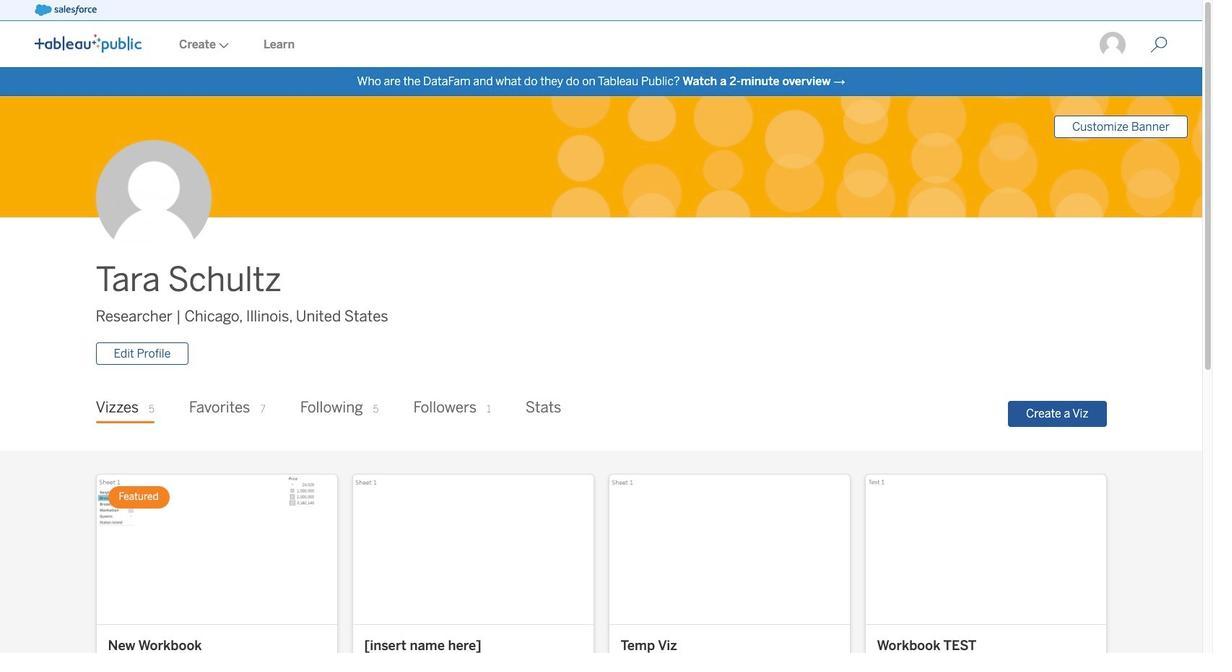 Task type: locate. For each thing, give the bounding box(es) containing it.
logo image
[[35, 34, 142, 53]]

2 workbook thumbnail image from the left
[[353, 475, 594, 624]]

salesforce logo image
[[35, 4, 97, 16]]

create image
[[216, 43, 229, 48]]

featured element
[[108, 486, 170, 508]]

workbook thumbnail image
[[96, 475, 337, 624], [353, 475, 594, 624], [609, 475, 850, 624], [866, 475, 1107, 624]]



Task type: describe. For each thing, give the bounding box(es) containing it.
3 workbook thumbnail image from the left
[[609, 475, 850, 624]]

tara.schultz image
[[1099, 30, 1128, 59]]

avatar image
[[96, 140, 211, 256]]

1 workbook thumbnail image from the left
[[96, 475, 337, 624]]

go to search image
[[1134, 36, 1186, 53]]

4 workbook thumbnail image from the left
[[866, 475, 1107, 624]]



Task type: vqa. For each thing, say whether or not it's contained in the screenshot.
fourth Add Favorite button from the right
no



